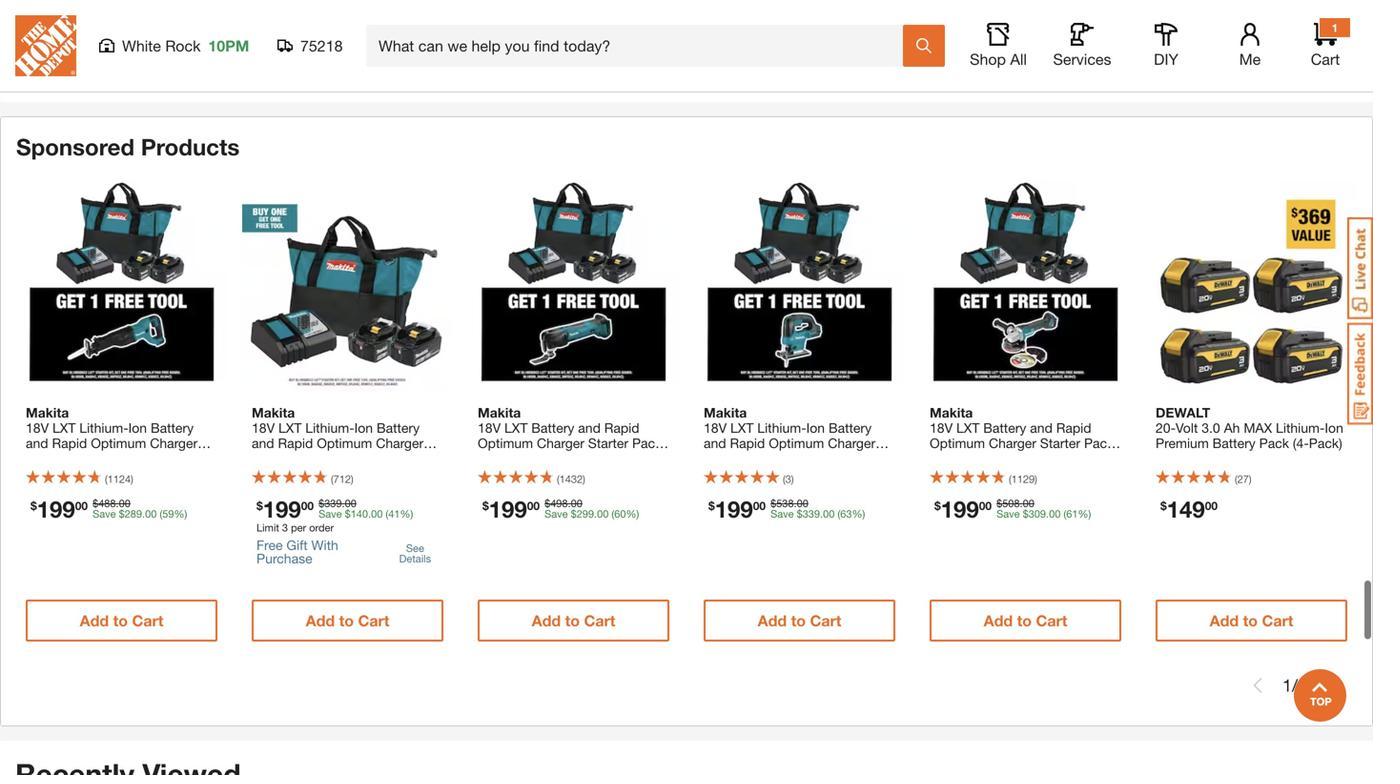Task type: locate. For each thing, give the bounding box(es) containing it.
5 199 from the left
[[941, 496, 980, 523]]

battery up 41
[[377, 420, 420, 436]]

charger
[[150, 436, 198, 451], [376, 436, 424, 451], [537, 436, 585, 451], [828, 436, 876, 451], [989, 436, 1037, 451]]

%) down the cordless
[[852, 508, 866, 520]]

the home depot logo image
[[15, 15, 76, 76]]

2 %) from the left
[[400, 508, 413, 520]]

3 charger from the left
[[537, 436, 585, 451]]

3 %) from the left
[[626, 508, 640, 520]]

0 horizontal spatial 3
[[282, 522, 288, 534]]

1 horizontal spatial saw
[[704, 481, 730, 497]]

18v lxt battery and rapid optimum charger starter pack (5.0ah) with bonus 18v lxt oscillating multi-tool image
[[468, 180, 679, 391]]

brushless inside makita 18v lxt lithium-ion battery and rapid optimum charger starter pack (5.0ah) with bonus 18v lxt brushless cordless jig saw
[[758, 466, 816, 482]]

starter inside makita 18v lxt lithium-ion battery and rapid optimum charger starter pack (5.0ah)
[[252, 451, 292, 467]]

%) inside $ 199 00 $ 538 . 00 save $ 339 . 00 ( 63 %)
[[852, 508, 866, 520]]

5 save from the left
[[997, 508, 1020, 520]]

2 makita from the left
[[252, 405, 295, 421]]

0 vertical spatial 1
[[1333, 21, 1339, 34]]

starter inside makita 18v lxt lithium-ion battery and rapid optimum charger starter pack (5.0ah) with bonus 18v lxt brushless cordless jig saw
[[704, 451, 744, 467]]

battery up ( 27 )
[[1213, 436, 1256, 451]]

1 save from the left
[[93, 508, 116, 520]]

2 bonus from the left
[[552, 451, 589, 467]]

save inside $ 199 00 $ 508 . 00 save $ 309 . 00 ( 61 %)
[[997, 508, 1020, 520]]

makita 18v lxt lithium-ion battery and rapid optimum charger starter pack (5.0ah)
[[252, 405, 424, 467]]

see details
[[399, 542, 431, 565]]

save for makita 18v lxt battery and rapid optimum charger starter pack (5.0ah) with bonus 18v lxt brushless cut-off/angle grinder
[[997, 508, 1020, 520]]

charger inside 'makita 18v lxt lithium-ion battery and rapid optimum charger starter pack (5.0ah) with bonus 18v lxt reciprocating saw'
[[150, 436, 198, 451]]

makita inside 'makita 18v lxt lithium-ion battery and rapid optimum charger starter pack (5.0ah) with bonus 18v lxt reciprocating saw'
[[26, 405, 69, 421]]

save left '299'
[[545, 508, 568, 520]]

1 ion from the left
[[128, 420, 147, 436]]

optimum up ( 3 )
[[769, 436, 825, 451]]

1 optimum from the left
[[91, 436, 146, 451]]

(5.0ah) left multi-
[[478, 451, 520, 467]]

199 left 508
[[941, 496, 980, 523]]

1 right me button on the top of page
[[1333, 21, 1339, 34]]

%) inside $ 199 00 $ 488 . 00 save $ 289 . 00 ( 59 %)
[[174, 508, 187, 520]]

makita inside makita 18v lxt lithium-ion battery and rapid optimum charger starter pack (5.0ah)
[[252, 405, 295, 421]]

199 down oscillating
[[489, 496, 527, 523]]

battery inside makita 18v lxt battery and rapid optimum charger starter pack (5.0ah) with bonus 18v lxt oscillating multi-tool
[[532, 420, 575, 436]]

add
[[311, 13, 340, 31], [536, 13, 565, 31], [762, 13, 791, 31], [987, 13, 1016, 31], [1212, 13, 1241, 31], [80, 612, 109, 630], [306, 612, 335, 630], [532, 612, 561, 630], [758, 612, 787, 630], [984, 612, 1013, 630], [1210, 612, 1240, 630]]

) for makita 18v lxt battery and rapid optimum charger starter pack (5.0ah) with bonus 18v lxt oscillating multi-tool
[[583, 473, 586, 486]]

pack
[[633, 436, 662, 451], [1085, 436, 1115, 451], [1260, 436, 1290, 451], [70, 451, 100, 467], [296, 451, 326, 467], [748, 451, 778, 467]]

(4-
[[1294, 436, 1310, 451]]

charger up reciprocating
[[150, 436, 198, 451]]

3 199 from the left
[[489, 496, 527, 523]]

5 (5.0ah) from the left
[[930, 451, 972, 467]]

battery up the cordless
[[829, 420, 872, 436]]

save inside $ 199 00 $ 498 . 00 save $ 299 . 00 ( 60 %)
[[545, 508, 568, 520]]

) right the cut-
[[1035, 473, 1038, 486]]

4 makita from the left
[[704, 405, 747, 421]]

ion inside makita 18v lxt lithium-ion battery and rapid optimum charger starter pack (5.0ah) with bonus 18v lxt brushless cordless jig saw
[[807, 420, 825, 436]]

3 bonus from the left
[[856, 451, 893, 467]]

off/angle
[[1019, 466, 1075, 482]]

optimum up grinder
[[930, 436, 986, 451]]

ion up the cordless
[[807, 420, 825, 436]]

dewalt
[[1156, 405, 1211, 421]]

3 lithium- from the left
[[758, 420, 807, 436]]

498
[[551, 498, 568, 510]]

( 712 )
[[331, 473, 354, 486]]

3 ion from the left
[[807, 420, 825, 436]]

60
[[615, 508, 626, 520]]

starter for 18v lxt lithium-ion battery and rapid optimum charger starter pack (5.0ah) with bonus 18v lxt reciprocating saw
[[26, 451, 66, 467]]

see
[[406, 542, 424, 555]]

1 vertical spatial 3
[[282, 522, 288, 534]]

10pm
[[208, 37, 249, 55]]

0 horizontal spatial brushless
[[758, 466, 816, 482]]

What can we help you find today? search field
[[379, 26, 903, 66]]

and
[[578, 420, 601, 436], [1031, 420, 1053, 436], [26, 436, 48, 451], [252, 436, 274, 451], [704, 436, 727, 451]]

charger inside makita 18v lxt lithium-ion battery and rapid optimum charger starter pack (5.0ah) with bonus 18v lxt brushless cordless jig saw
[[828, 436, 876, 451]]

ion inside makita 18v lxt lithium-ion battery and rapid optimum charger starter pack (5.0ah)
[[355, 420, 373, 436]]

%) right 289
[[174, 508, 187, 520]]

( down the cordless
[[838, 508, 841, 520]]

tool
[[578, 466, 603, 482]]

saw inside makita 18v lxt lithium-ion battery and rapid optimum charger starter pack (5.0ah) with bonus 18v lxt brushless cordless jig saw
[[704, 481, 730, 497]]

6 ) from the left
[[1250, 473, 1252, 486]]

%) inside $ 199 00 $ 498 . 00 save $ 299 . 00 ( 60 %)
[[626, 508, 640, 520]]

gift
[[287, 538, 308, 553]]

save
[[93, 508, 116, 520], [319, 508, 342, 520], [545, 508, 568, 520], [771, 508, 794, 520], [997, 508, 1020, 520]]

( right '299'
[[612, 508, 615, 520]]

3 left per
[[282, 522, 288, 534]]

$ down 712
[[345, 508, 351, 520]]

saw up 59
[[166, 466, 192, 482]]

and inside makita 18v lxt battery and rapid optimum charger starter pack (5.0ah) with bonus 18v lxt oscillating multi-tool
[[578, 420, 601, 436]]

4 with from the left
[[976, 451, 1000, 467]]

0 horizontal spatial 1
[[1283, 675, 1293, 696]]

optimum up oscillating
[[478, 436, 533, 451]]

$ down makita 18v lxt lithium-ion battery and rapid optimum charger starter pack (5.0ah) with bonus 18v lxt brushless cordless jig saw
[[771, 498, 777, 510]]

%) up see
[[400, 508, 413, 520]]

charger up the cordless
[[828, 436, 876, 451]]

battery inside makita 18v lxt battery and rapid optimum charger starter pack (5.0ah) with bonus 18v lxt brushless cut-off/angle grinder
[[984, 420, 1027, 436]]

$ 149 00
[[1161, 496, 1218, 523]]

premium
[[1156, 436, 1210, 451]]

battery
[[151, 420, 194, 436], [377, 420, 420, 436], [532, 420, 575, 436], [829, 420, 872, 436], [984, 420, 1027, 436], [1213, 436, 1256, 451]]

optimum up reciprocating
[[91, 436, 146, 451]]

1 199 from the left
[[37, 496, 75, 523]]

( up 498
[[557, 473, 560, 486]]

rapid inside makita 18v lxt lithium-ion battery and rapid optimum charger starter pack (5.0ah) with bonus 18v lxt brushless cordless jig saw
[[730, 436, 766, 451]]

1 horizontal spatial brushless
[[930, 466, 989, 482]]

(5.0ah)
[[103, 451, 145, 467], [330, 451, 371, 467], [478, 451, 520, 467], [782, 451, 823, 467], [930, 451, 972, 467]]

$ right 498
[[571, 508, 577, 520]]

149
[[1168, 496, 1206, 523]]

charger up multi-
[[537, 436, 585, 451]]

( 3 )
[[783, 473, 794, 486]]

2 lithium- from the left
[[306, 420, 355, 436]]

199 for 18v lxt battery and rapid optimum charger starter pack (5.0ah) with bonus 18v lxt brushless cut-off/angle grinder
[[941, 496, 980, 523]]

(5.0ah) up grinder
[[930, 451, 972, 467]]

brushless up 538
[[758, 466, 816, 482]]

lithium- for 18v lxt lithium-ion battery and rapid optimum charger starter pack (5.0ah) with bonus 18v lxt brushless cordless jig saw
[[758, 420, 807, 436]]

4 optimum from the left
[[769, 436, 825, 451]]

and inside makita 18v lxt lithium-ion battery and rapid optimum charger starter pack (5.0ah)
[[252, 436, 274, 451]]

5 %) from the left
[[1079, 508, 1092, 520]]

makita for 18v lxt battery and rapid optimum charger starter pack (5.0ah) with bonus 18v lxt brushless cut-off/angle grinder
[[930, 405, 974, 421]]

ion up reciprocating
[[128, 420, 147, 436]]

lithium-
[[79, 420, 128, 436], [306, 420, 355, 436], [758, 420, 807, 436], [1277, 420, 1326, 436]]

ion inside the dewalt 20-volt 3.0 ah max lithium-ion premium battery pack (4-pack)
[[1326, 420, 1344, 436]]

ion inside 'makita 18v lxt lithium-ion battery and rapid optimum charger starter pack (5.0ah) with bonus 18v lxt reciprocating saw'
[[128, 420, 147, 436]]

makita for 18v lxt lithium-ion battery and rapid optimum charger starter pack (5.0ah) with bonus 18v lxt reciprocating saw
[[26, 405, 69, 421]]

00
[[119, 498, 131, 510], [345, 498, 357, 510], [571, 498, 583, 510], [797, 498, 809, 510], [1023, 498, 1035, 510], [75, 499, 88, 513], [301, 499, 314, 513], [527, 499, 540, 513], [753, 499, 766, 513], [980, 499, 992, 513], [1206, 499, 1218, 513], [145, 508, 157, 520], [371, 508, 383, 520], [597, 508, 609, 520], [824, 508, 835, 520], [1050, 508, 1061, 520]]

1 makita from the left
[[26, 405, 69, 421]]

4 ) from the left
[[792, 473, 794, 486]]

makita inside makita 18v lxt battery and rapid optimum charger starter pack (5.0ah) with bonus 18v lxt brushless cut-off/angle grinder
[[930, 405, 974, 421]]

lithium- inside 'makita 18v lxt lithium-ion battery and rapid optimum charger starter pack (5.0ah) with bonus 18v lxt reciprocating saw'
[[79, 420, 128, 436]]

saw inside 'makita 18v lxt lithium-ion battery and rapid optimum charger starter pack (5.0ah) with bonus 18v lxt reciprocating saw'
[[166, 466, 192, 482]]

save down ( 3 )
[[771, 508, 794, 520]]

multi-
[[544, 466, 578, 482]]

free gift with purchase
[[257, 538, 339, 567]]

00 right 488
[[119, 498, 131, 510]]

5 charger from the left
[[989, 436, 1037, 451]]

starter up limit
[[252, 451, 292, 467]]

all
[[1011, 50, 1028, 68]]

3 ) from the left
[[583, 473, 586, 486]]

save up order
[[319, 508, 342, 520]]

this is the first slide image
[[1251, 678, 1266, 694]]

(5.0ah) for makita 18v lxt lithium-ion battery and rapid optimum charger starter pack (5.0ah) with bonus 18v lxt reciprocating saw
[[103, 451, 145, 467]]

00 left 538
[[753, 499, 766, 513]]

5 makita from the left
[[930, 405, 974, 421]]

0 horizontal spatial 339
[[325, 498, 342, 510]]

rapid for 18v lxt lithium-ion battery and rapid optimum charger starter pack (5.0ah)
[[278, 436, 313, 451]]

to
[[345, 13, 359, 31], [570, 13, 584, 31], [795, 13, 810, 31], [1020, 13, 1035, 31], [1245, 13, 1260, 31], [113, 612, 128, 630], [339, 612, 354, 630], [565, 612, 580, 630], [792, 612, 806, 630], [1018, 612, 1032, 630], [1244, 612, 1258, 630]]

bonus inside makita 18v lxt battery and rapid optimum charger starter pack (5.0ah) with bonus 18v lxt oscillating multi-tool
[[552, 451, 589, 467]]

4 (5.0ah) from the left
[[782, 451, 823, 467]]

save left 309
[[997, 508, 1020, 520]]

optimum inside makita 18v lxt lithium-ion battery and rapid optimum charger starter pack (5.0ah) with bonus 18v lxt brushless cordless jig saw
[[769, 436, 825, 451]]

battery up reciprocating
[[151, 420, 194, 436]]

( inside $ 199 00 $ 488 . 00 save $ 289 . 00 ( 59 %)
[[160, 508, 162, 520]]

1 (5.0ah) from the left
[[103, 451, 145, 467]]

cart
[[363, 13, 395, 31], [589, 13, 620, 31], [814, 13, 845, 31], [1039, 13, 1070, 31], [1264, 13, 1296, 31], [1312, 50, 1341, 68], [132, 612, 163, 630], [358, 612, 390, 630], [584, 612, 616, 630], [810, 612, 842, 630], [1037, 612, 1068, 630], [1263, 612, 1294, 630]]

199 up the free
[[263, 496, 301, 523]]

3 optimum from the left
[[478, 436, 533, 451]]

339 right 538
[[803, 508, 821, 520]]

( right 289
[[160, 508, 162, 520]]

live chat image
[[1348, 218, 1374, 320]]

4 199 from the left
[[715, 496, 753, 523]]

0 horizontal spatial saw
[[166, 466, 192, 482]]

75218
[[301, 37, 343, 55]]

with inside makita 18v lxt lithium-ion battery and rapid optimum charger starter pack (5.0ah) with bonus 18v lxt brushless cordless jig saw
[[827, 451, 852, 467]]

%) inside $ 199 00 $ 508 . 00 save $ 309 . 00 ( 61 %)
[[1079, 508, 1092, 520]]

and inside makita 18v lxt battery and rapid optimum charger starter pack (5.0ah) with bonus 18v lxt brushless cut-off/angle grinder
[[1031, 420, 1053, 436]]

$ down multi-
[[545, 498, 551, 510]]

1 bonus from the left
[[177, 451, 214, 467]]

save left 289
[[93, 508, 116, 520]]

lithium- up ( 3 )
[[758, 420, 807, 436]]

white
[[122, 37, 161, 55]]

starter left reciprocating
[[26, 451, 66, 467]]

saw left ( 3 )
[[704, 481, 730, 497]]

339
[[325, 498, 342, 510], [803, 508, 821, 520]]

details
[[399, 553, 431, 565]]

pack)
[[1310, 436, 1343, 451]]

lxt inside makita 18v lxt lithium-ion battery and rapid optimum charger starter pack (5.0ah)
[[279, 420, 302, 436]]

lithium- up ( 712 )
[[306, 420, 355, 436]]

) for makita 18v lxt battery and rapid optimum charger starter pack (5.0ah) with bonus 18v lxt brushless cut-off/angle grinder
[[1035, 473, 1038, 486]]

4 save from the left
[[771, 508, 794, 520]]

bonus inside 'makita 18v lxt lithium-ion battery and rapid optimum charger starter pack (5.0ah) with bonus 18v lxt reciprocating saw'
[[177, 451, 214, 467]]

makita for 18v lxt lithium-ion battery and rapid optimum charger starter pack (5.0ah)
[[252, 405, 295, 421]]

optimum for 18v lxt lithium-ion battery and rapid optimum charger starter pack (5.0ah)
[[317, 436, 372, 451]]

1432
[[560, 473, 583, 486]]

with inside makita 18v lxt battery and rapid optimum charger starter pack (5.0ah) with bonus 18v lxt brushless cut-off/angle grinder
[[976, 451, 1000, 467]]

0 vertical spatial 3
[[786, 473, 792, 486]]

1 horizontal spatial 1
[[1333, 21, 1339, 34]]

2 optimum from the left
[[317, 436, 372, 451]]

(5.0ah) inside 'makita 18v lxt lithium-ion battery and rapid optimum charger starter pack (5.0ah) with bonus 18v lxt reciprocating saw'
[[103, 451, 145, 467]]

starter up $ 199 00 $ 538 . 00 save $ 339 . 00 ( 63 %)
[[704, 451, 744, 467]]

lithium- up reciprocating
[[79, 420, 128, 436]]

battery up the cut-
[[984, 420, 1027, 436]]

( up $ 199 00 $ 339 . 00 save $ 140 . 00 ( 41 %) limit 3 per order
[[331, 473, 334, 486]]

jig
[[877, 466, 894, 482]]

00 left 488
[[75, 499, 88, 513]]

(5.0ah) up the ( 1124 )
[[103, 451, 145, 467]]

2 ion from the left
[[355, 420, 373, 436]]

(5.0ah) inside makita 18v lxt lithium-ion battery and rapid optimum charger starter pack (5.0ah)
[[330, 451, 371, 467]]

199
[[37, 496, 75, 523], [263, 496, 301, 523], [489, 496, 527, 523], [715, 496, 753, 523], [941, 496, 980, 523]]

brushless inside makita 18v lxt battery and rapid optimum charger starter pack (5.0ah) with bonus 18v lxt brushless cut-off/angle grinder
[[930, 466, 989, 482]]

save for makita 18v lxt lithium-ion battery and rapid optimum charger starter pack (5.0ah) with bonus 18v lxt brushless cordless jig saw
[[771, 508, 794, 520]]

$ left 488
[[31, 499, 37, 513]]

2 ) from the left
[[351, 473, 354, 486]]

%) right '299'
[[626, 508, 640, 520]]

lithium- inside makita 18v lxt lithium-ion battery and rapid optimum charger starter pack (5.0ah) with bonus 18v lxt brushless cordless jig saw
[[758, 420, 807, 436]]

1
[[1333, 21, 1339, 34], [1283, 675, 1293, 696]]

shop all
[[970, 50, 1028, 68]]

$ left 538
[[709, 499, 715, 513]]

$ up order
[[319, 498, 325, 510]]

lithium- right "max"
[[1277, 420, 1326, 436]]

optimum up ( 712 )
[[317, 436, 372, 451]]

battery up multi-
[[532, 420, 575, 436]]

charger inside makita 18v lxt lithium-ion battery and rapid optimum charger starter pack (5.0ah)
[[376, 436, 424, 451]]

max
[[1244, 420, 1273, 436]]

5 optimum from the left
[[930, 436, 986, 451]]

$ down the cut-
[[997, 498, 1003, 510]]

4 %) from the left
[[852, 508, 866, 520]]

1 %) from the left
[[174, 508, 187, 520]]

)
[[131, 473, 133, 486], [351, 473, 354, 486], [583, 473, 586, 486], [792, 473, 794, 486], [1035, 473, 1038, 486], [1250, 473, 1252, 486]]

and inside 'makita 18v lxt lithium-ion battery and rapid optimum charger starter pack (5.0ah) with bonus 18v lxt reciprocating saw'
[[26, 436, 48, 451]]

battery inside 'makita 18v lxt lithium-ion battery and rapid optimum charger starter pack (5.0ah) with bonus 18v lxt reciprocating saw'
[[151, 420, 194, 436]]

rapid inside makita 18v lxt lithium-ion battery and rapid optimum charger starter pack (5.0ah)
[[278, 436, 313, 451]]

optimum inside makita 18v lxt lithium-ion battery and rapid optimum charger starter pack (5.0ah)
[[317, 436, 372, 451]]

starter up off/angle
[[1041, 436, 1081, 451]]

3.0
[[1202, 420, 1221, 436]]

18v inside makita 18v lxt lithium-ion battery and rapid optimum charger starter pack (5.0ah)
[[252, 420, 275, 436]]

with
[[312, 538, 339, 553]]

18v
[[26, 420, 49, 436], [252, 420, 275, 436], [478, 420, 501, 436], [704, 420, 727, 436], [930, 420, 953, 436], [593, 451, 616, 467], [1045, 451, 1068, 467], [26, 466, 49, 482], [704, 466, 727, 482]]

charger up 41
[[376, 436, 424, 451]]

1 left 4
[[1283, 675, 1293, 696]]

me
[[1240, 50, 1262, 68]]

and inside makita 18v lxt lithium-ion battery and rapid optimum charger starter pack (5.0ah) with bonus 18v lxt brushless cordless jig saw
[[704, 436, 727, 451]]

2 (5.0ah) from the left
[[330, 451, 371, 467]]

00 left 508
[[980, 499, 992, 513]]

4 lithium- from the left
[[1277, 420, 1326, 436]]

save for makita 18v lxt lithium-ion battery and rapid optimum charger starter pack (5.0ah) with bonus 18v lxt reciprocating saw
[[93, 508, 116, 520]]

add to cart button
[[258, 1, 448, 43], [483, 1, 674, 43], [708, 1, 899, 43], [933, 1, 1124, 43], [1158, 1, 1349, 43], [26, 600, 218, 642], [252, 600, 444, 642], [478, 600, 670, 642], [704, 600, 896, 642], [930, 600, 1122, 642], [1156, 600, 1348, 642]]

00 left 41
[[371, 508, 383, 520]]

optimum inside makita 18v lxt battery and rapid optimum charger starter pack (5.0ah) with bonus 18v lxt oscillating multi-tool
[[478, 436, 533, 451]]

.
[[116, 498, 119, 510], [342, 498, 345, 510], [568, 498, 571, 510], [794, 498, 797, 510], [1020, 498, 1023, 510], [142, 508, 145, 520], [368, 508, 371, 520], [594, 508, 597, 520], [821, 508, 824, 520], [1047, 508, 1050, 520]]

cordless
[[820, 466, 873, 482]]

00 down "premium"
[[1206, 499, 1218, 513]]

starter inside 'makita 18v lxt lithium-ion battery and rapid optimum charger starter pack (5.0ah) with bonus 18v lxt reciprocating saw'
[[26, 451, 66, 467]]

starter
[[589, 436, 629, 451], [1041, 436, 1081, 451], [26, 451, 66, 467], [252, 451, 292, 467], [704, 451, 744, 467]]

with inside 'makita 18v lxt lithium-ion battery and rapid optimum charger starter pack (5.0ah) with bonus 18v lxt reciprocating saw'
[[149, 451, 173, 467]]

00 left 59
[[145, 508, 157, 520]]

2 charger from the left
[[376, 436, 424, 451]]

save inside $ 199 00 $ 538 . 00 save $ 339 . 00 ( 63 %)
[[771, 508, 794, 520]]

next slide image
[[1325, 678, 1341, 694]]

3 (5.0ah) from the left
[[478, 451, 520, 467]]

2 with from the left
[[523, 451, 548, 467]]

1 horizontal spatial 339
[[803, 508, 821, 520]]

5 ) from the left
[[1035, 473, 1038, 486]]

4 charger from the left
[[828, 436, 876, 451]]

makita 18v lxt lithium-ion battery and rapid optimum charger starter pack (5.0ah) with bonus 18v lxt reciprocating saw
[[26, 405, 214, 482]]

shop all button
[[968, 23, 1029, 69]]

(5.0ah) up 712
[[330, 451, 371, 467]]

) up 538
[[792, 473, 794, 486]]

2 199 from the left
[[263, 496, 301, 523]]

1 with from the left
[[149, 451, 173, 467]]

starter inside makita 18v lxt battery and rapid optimum charger starter pack (5.0ah) with bonus 18v lxt brushless cut-off/angle grinder
[[1041, 436, 1081, 451]]

3
[[786, 473, 792, 486], [282, 522, 288, 534]]

( inside $ 199 00 $ 508 . 00 save $ 309 . 00 ( 61 %)
[[1064, 508, 1067, 520]]

lxt
[[52, 420, 76, 436], [279, 420, 302, 436], [505, 420, 528, 436], [731, 420, 754, 436], [957, 420, 980, 436], [619, 451, 643, 467], [1072, 451, 1095, 467], [52, 466, 76, 482], [731, 466, 754, 482]]

2 save from the left
[[319, 508, 342, 520]]

199 left 488
[[37, 496, 75, 523]]

limit
[[257, 522, 279, 534]]

) down the dewalt 20-volt 3.0 ah max lithium-ion premium battery pack (4-pack)
[[1250, 473, 1252, 486]]

makita for 18v lxt lithium-ion battery and rapid optimum charger starter pack (5.0ah) with bonus 18v lxt brushless cordless jig saw
[[704, 405, 747, 421]]

(5.0ah) up ( 3 )
[[782, 451, 823, 467]]

1 lithium- from the left
[[79, 420, 128, 436]]

ion for 18v lxt lithium-ion battery and rapid optimum charger starter pack (5.0ah) with bonus 18v lxt brushless cordless jig saw
[[807, 420, 825, 436]]

$ down grinder
[[935, 499, 941, 513]]

) right multi-
[[583, 473, 586, 486]]

1 horizontal spatial 3
[[786, 473, 792, 486]]

) up 289
[[131, 473, 133, 486]]

2 brushless from the left
[[930, 466, 989, 482]]

3 makita from the left
[[478, 405, 521, 421]]

1 charger from the left
[[150, 436, 198, 451]]

41
[[389, 508, 400, 520]]

makita for 18v lxt battery and rapid optimum charger starter pack (5.0ah) with bonus 18v lxt oscillating multi-tool
[[478, 405, 521, 421]]

(5.0ah) inside makita 18v lxt battery and rapid optimum charger starter pack (5.0ah) with bonus 18v lxt brushless cut-off/angle grinder
[[930, 451, 972, 467]]

1 brushless from the left
[[758, 466, 816, 482]]

makita inside makita 18v lxt battery and rapid optimum charger starter pack (5.0ah) with bonus 18v lxt oscillating multi-tool
[[478, 405, 521, 421]]

makita inside makita 18v lxt lithium-ion battery and rapid optimum charger starter pack (5.0ah) with bonus 18v lxt brushless cordless jig saw
[[704, 405, 747, 421]]

charger up the cut-
[[989, 436, 1037, 451]]

4 ion from the left
[[1326, 420, 1344, 436]]

starter for 18v lxt lithium-ion battery and rapid optimum charger starter pack (5.0ah)
[[252, 451, 292, 467]]

pack inside 'makita 18v lxt lithium-ion battery and rapid optimum charger starter pack (5.0ah) with bonus 18v lxt reciprocating saw'
[[70, 451, 100, 467]]

rapid inside makita 18v lxt battery and rapid optimum charger starter pack (5.0ah) with bonus 18v lxt brushless cut-off/angle grinder
[[1057, 420, 1092, 436]]

rapid inside 'makita 18v lxt lithium-ion battery and rapid optimum charger starter pack (5.0ah) with bonus 18v lxt reciprocating saw'
[[52, 436, 87, 451]]

00 left 61 at the bottom of page
[[1050, 508, 1061, 520]]

199 left 538
[[715, 496, 753, 523]]

3 up 538
[[786, 473, 792, 486]]

ion right (4-
[[1326, 420, 1344, 436]]

save inside $ 199 00 $ 488 . 00 save $ 289 . 00 ( 59 %)
[[93, 508, 116, 520]]

%) right 309
[[1079, 508, 1092, 520]]

(5.0ah) inside makita 18v lxt lithium-ion battery and rapid optimum charger starter pack (5.0ah) with bonus 18v lxt brushless cordless jig saw
[[782, 451, 823, 467]]

3 save from the left
[[545, 508, 568, 520]]

$ down "premium"
[[1161, 499, 1168, 513]]

optimum inside 'makita 18v lxt lithium-ion battery and rapid optimum charger starter pack (5.0ah) with bonus 18v lxt reciprocating saw'
[[91, 436, 146, 451]]

309
[[1029, 508, 1047, 520]]

1 ) from the left
[[131, 473, 133, 486]]

lithium- inside makita 18v lxt lithium-ion battery and rapid optimum charger starter pack (5.0ah)
[[306, 420, 355, 436]]

( right 309
[[1064, 508, 1067, 520]]

3 with from the left
[[827, 451, 852, 467]]

starter up tool
[[589, 436, 629, 451]]

4 bonus from the left
[[1004, 451, 1041, 467]]

18v lxt lithium-ion battery and rapid optimum charger starter pack (5.0ah) image
[[242, 180, 453, 391]]

brushless left the cut-
[[930, 466, 989, 482]]

with
[[149, 451, 173, 467], [523, 451, 548, 467], [827, 451, 852, 467], [976, 451, 1000, 467]]

( right '140'
[[386, 508, 389, 520]]

bonus
[[177, 451, 214, 467], [552, 451, 589, 467], [856, 451, 893, 467], [1004, 451, 1041, 467]]



Task type: describe. For each thing, give the bounding box(es) containing it.
rapid for 18v lxt lithium-ion battery and rapid optimum charger starter pack (5.0ah) with bonus 18v lxt brushless cordless jig saw
[[730, 436, 766, 451]]

( up 508
[[1009, 473, 1012, 486]]

00 up per
[[301, 499, 314, 513]]

starter inside makita 18v lxt battery and rapid optimum charger starter pack (5.0ah) with bonus 18v lxt oscillating multi-tool
[[589, 436, 629, 451]]

ion for 18v lxt lithium-ion battery and rapid optimum charger starter pack (5.0ah) with bonus 18v lxt reciprocating saw
[[128, 420, 147, 436]]

63
[[841, 508, 852, 520]]

488
[[98, 498, 116, 510]]

( 1124 )
[[105, 473, 133, 486]]

(5.0ah) for makita 18v lxt lithium-ion battery and rapid optimum charger starter pack (5.0ah) with bonus 18v lxt brushless cordless jig saw
[[782, 451, 823, 467]]

pack inside makita 18v lxt lithium-ion battery and rapid optimum charger starter pack (5.0ah)
[[296, 451, 326, 467]]

( 1129 )
[[1009, 473, 1038, 486]]

1 / 4
[[1283, 675, 1308, 696]]

ah
[[1225, 420, 1241, 436]]

pack inside makita 18v lxt battery and rapid optimum charger starter pack (5.0ah) with bonus 18v lxt oscillating multi-tool
[[633, 436, 662, 451]]

$ up limit
[[257, 499, 263, 513]]

00 right 538
[[797, 498, 809, 510]]

199 for 18v lxt lithium-ion battery and rapid optimum charger starter pack (5.0ah) with bonus 18v lxt reciprocating saw
[[37, 496, 75, 523]]

1124
[[107, 473, 131, 486]]

grinder
[[930, 481, 975, 497]]

( up 538
[[783, 473, 786, 486]]

1129
[[1012, 473, 1035, 486]]

makita 18v lxt battery and rapid optimum charger starter pack (5.0ah) with bonus 18v lxt brushless cut-off/angle grinder
[[930, 405, 1115, 497]]

pack inside makita 18v lxt battery and rapid optimum charger starter pack (5.0ah) with bonus 18v lxt brushless cut-off/angle grinder
[[1085, 436, 1115, 451]]

289
[[125, 508, 142, 520]]

1 inside cart 1
[[1333, 21, 1339, 34]]

feedback link image
[[1348, 322, 1374, 426]]

me button
[[1220, 23, 1281, 69]]

dewalt 20-volt 3.0 ah max lithium-ion premium battery pack (4-pack)
[[1156, 405, 1344, 451]]

products
[[141, 133, 240, 160]]

bonus inside makita 18v lxt lithium-ion battery and rapid optimum charger starter pack (5.0ah) with bonus 18v lxt brushless cordless jig saw
[[856, 451, 893, 467]]

lithium- inside the dewalt 20-volt 3.0 ah max lithium-ion premium battery pack (4-pack)
[[1277, 420, 1326, 436]]

( 27 )
[[1236, 473, 1252, 486]]

and for 18v lxt lithium-ion battery and rapid optimum charger starter pack (5.0ah) with bonus 18v lxt reciprocating saw
[[26, 436, 48, 451]]

4
[[1299, 675, 1308, 696]]

712
[[334, 473, 351, 486]]

$ down reciprocating
[[93, 498, 98, 510]]

199 for 18v lxt lithium-ion battery and rapid optimum charger starter pack (5.0ah) with bonus 18v lxt brushless cordless jig saw
[[715, 496, 753, 523]]

$ right 488
[[119, 508, 125, 520]]

rapid inside makita 18v lxt battery and rapid optimum charger starter pack (5.0ah) with bonus 18v lxt oscillating multi-tool
[[605, 420, 640, 436]]

%) for 18v lxt battery and rapid optimum charger starter pack (5.0ah) with bonus 18v lxt oscillating multi-tool
[[626, 508, 640, 520]]

00 inside $ 149 00
[[1206, 499, 1218, 513]]

oscillating
[[478, 466, 540, 482]]

) for dewalt 20-volt 3.0 ah max lithium-ion premium battery pack (4-pack)
[[1250, 473, 1252, 486]]

$ 199 00 $ 339 . 00 save $ 140 . 00 ( 41 %) limit 3 per order
[[257, 496, 413, 534]]

sponsored
[[16, 133, 135, 160]]

lithium- for 18v lxt lithium-ion battery and rapid optimum charger starter pack (5.0ah)
[[306, 420, 355, 436]]

1 vertical spatial 1
[[1283, 675, 1293, 696]]

and for 18v lxt lithium-ion battery and rapid optimum charger starter pack (5.0ah)
[[252, 436, 274, 451]]

339 inside $ 199 00 $ 339 . 00 save $ 140 . 00 ( 41 %) limit 3 per order
[[325, 498, 342, 510]]

339 inside $ 199 00 $ 538 . 00 save $ 339 . 00 ( 63 %)
[[803, 508, 821, 520]]

pack inside makita 18v lxt lithium-ion battery and rapid optimum charger starter pack (5.0ah) with bonus 18v lxt brushless cordless jig saw
[[748, 451, 778, 467]]

%) inside $ 199 00 $ 339 . 00 save $ 140 . 00 ( 41 %) limit 3 per order
[[400, 508, 413, 520]]

services
[[1054, 50, 1112, 68]]

bonus inside makita 18v lxt battery and rapid optimum charger starter pack (5.0ah) with bonus 18v lxt brushless cut-off/angle grinder
[[1004, 451, 1041, 467]]

( inside $ 199 00 $ 498 . 00 save $ 299 . 00 ( 60 %)
[[612, 508, 615, 520]]

$ 199 00 $ 488 . 00 save $ 289 . 00 ( 59 %)
[[31, 496, 187, 523]]

(5.0ah) for makita 18v lxt lithium-ion battery and rapid optimum charger starter pack (5.0ah)
[[330, 451, 371, 467]]

reciprocating
[[79, 466, 162, 482]]

( inside $ 199 00 $ 339 . 00 save $ 140 . 00 ( 41 %) limit 3 per order
[[386, 508, 389, 520]]

27
[[1238, 473, 1250, 486]]

charger for 18v lxt lithium-ion battery and rapid optimum charger starter pack (5.0ah) with bonus 18v lxt reciprocating saw
[[150, 436, 198, 451]]

services button
[[1052, 23, 1113, 69]]

and for 18v lxt lithium-ion battery and rapid optimum charger starter pack (5.0ah) with bonus 18v lxt brushless cordless jig saw
[[704, 436, 727, 451]]

00 right 498
[[571, 498, 583, 510]]

299
[[577, 508, 594, 520]]

free
[[257, 538, 283, 553]]

ion for 18v lxt lithium-ion battery and rapid optimum charger starter pack (5.0ah)
[[355, 420, 373, 436]]

charger for 18v lxt lithium-ion battery and rapid optimum charger starter pack (5.0ah)
[[376, 436, 424, 451]]

diy
[[1155, 50, 1179, 68]]

optimum inside makita 18v lxt battery and rapid optimum charger starter pack (5.0ah) with bonus 18v lxt brushless cut-off/angle grinder
[[930, 436, 986, 451]]

with inside makita 18v lxt battery and rapid optimum charger starter pack (5.0ah) with bonus 18v lxt oscillating multi-tool
[[523, 451, 548, 467]]

$ inside $ 149 00
[[1161, 499, 1168, 513]]

) for makita 18v lxt lithium-ion battery and rapid optimum charger starter pack (5.0ah) with bonus 18v lxt reciprocating saw
[[131, 473, 133, 486]]

charger inside makita 18v lxt battery and rapid optimum charger starter pack (5.0ah) with bonus 18v lxt brushless cut-off/angle grinder
[[989, 436, 1037, 451]]

20-
[[1156, 420, 1176, 436]]

white rock 10pm
[[122, 37, 249, 55]]

save inside $ 199 00 $ 339 . 00 save $ 140 . 00 ( 41 %) limit 3 per order
[[319, 508, 342, 520]]

$ down oscillating
[[483, 499, 489, 513]]

see details button
[[392, 536, 439, 571]]

rock
[[165, 37, 201, 55]]

18v lxt lithium-ion battery and rapid optimum charger starter pack (5.0ah) with bonus 18v lxt brushless cordless jig saw image
[[695, 180, 905, 391]]

battery inside makita 18v lxt lithium-ion battery and rapid optimum charger starter pack (5.0ah) with bonus 18v lxt brushless cordless jig saw
[[829, 420, 872, 436]]

18v lxt battery and rapid optimum charger starter pack (5.0ah) with bonus 18v lxt brushless cut-off/angle grinder image
[[921, 180, 1132, 391]]

( down ah
[[1236, 473, 1238, 486]]

/
[[1293, 675, 1299, 696]]

cart 1
[[1312, 21, 1341, 68]]

pack inside the dewalt 20-volt 3.0 ah max lithium-ion premium battery pack (4-pack)
[[1260, 436, 1290, 451]]

$ 199 00 $ 538 . 00 save $ 339 . 00 ( 63 %)
[[709, 496, 866, 523]]

) for makita 18v lxt lithium-ion battery and rapid optimum charger starter pack (5.0ah)
[[351, 473, 354, 486]]

( 1432 )
[[557, 473, 586, 486]]

538
[[777, 498, 794, 510]]

battery inside the dewalt 20-volt 3.0 ah max lithium-ion premium battery pack (4-pack)
[[1213, 436, 1256, 451]]

%) for 18v lxt lithium-ion battery and rapid optimum charger starter pack (5.0ah) with bonus 18v lxt reciprocating saw
[[174, 508, 187, 520]]

cut-
[[993, 466, 1019, 482]]

508
[[1003, 498, 1020, 510]]

purchase
[[257, 551, 313, 567]]

61
[[1067, 508, 1079, 520]]

order
[[309, 522, 334, 534]]

per
[[291, 522, 306, 534]]

optimum for 18v lxt lithium-ion battery and rapid optimum charger starter pack (5.0ah) with bonus 18v lxt brushless cordless jig saw
[[769, 436, 825, 451]]

optimum for 18v lxt lithium-ion battery and rapid optimum charger starter pack (5.0ah) with bonus 18v lxt reciprocating saw
[[91, 436, 146, 451]]

$ right 538
[[797, 508, 803, 520]]

save for makita 18v lxt battery and rapid optimum charger starter pack (5.0ah) with bonus 18v lxt oscillating multi-tool
[[545, 508, 568, 520]]

$ 199 00 $ 498 . 00 save $ 299 . 00 ( 60 %)
[[483, 496, 640, 523]]

makita 18v lxt battery and rapid optimum charger starter pack (5.0ah) with bonus 18v lxt oscillating multi-tool
[[478, 405, 662, 482]]

%) for 18v lxt battery and rapid optimum charger starter pack (5.0ah) with bonus 18v lxt brushless cut-off/angle grinder
[[1079, 508, 1092, 520]]

free gift with purchase button
[[257, 533, 382, 571]]

75218 button
[[278, 36, 343, 55]]

sponsored products
[[16, 133, 240, 160]]

3 inside $ 199 00 $ 339 . 00 save $ 140 . 00 ( 41 %) limit 3 per order
[[282, 522, 288, 534]]

(5.0ah) inside makita 18v lxt battery and rapid optimum charger starter pack (5.0ah) with bonus 18v lxt oscillating multi-tool
[[478, 451, 520, 467]]

lithium- for 18v lxt lithium-ion battery and rapid optimum charger starter pack (5.0ah) with bonus 18v lxt reciprocating saw
[[79, 420, 128, 436]]

00 left 63
[[824, 508, 835, 520]]

199 inside $ 199 00 $ 339 . 00 save $ 140 . 00 ( 41 %) limit 3 per order
[[263, 496, 301, 523]]

) for makita 18v lxt lithium-ion battery and rapid optimum charger starter pack (5.0ah) with bonus 18v lxt brushless cordless jig saw
[[792, 473, 794, 486]]

00 down 712
[[345, 498, 357, 510]]

$ right 508
[[1023, 508, 1029, 520]]

shop
[[970, 50, 1007, 68]]

battery inside makita 18v lxt lithium-ion battery and rapid optimum charger starter pack (5.0ah)
[[377, 420, 420, 436]]

140
[[351, 508, 368, 520]]

00 right 508
[[1023, 498, 1035, 510]]

199 for 18v lxt battery and rapid optimum charger starter pack (5.0ah) with bonus 18v lxt oscillating multi-tool
[[489, 496, 527, 523]]

charger inside makita 18v lxt battery and rapid optimum charger starter pack (5.0ah) with bonus 18v lxt oscillating multi-tool
[[537, 436, 585, 451]]

( up 488
[[105, 473, 107, 486]]

18v lxt lithium-ion battery and rapid optimum charger starter pack (5.0ah) with bonus 18v lxt reciprocating saw image
[[16, 180, 227, 391]]

20-volt 3.0 ah max lithium-ion premium battery pack (4-pack) image
[[1147, 180, 1358, 391]]

$ 199 00 $ 508 . 00 save $ 309 . 00 ( 61 %)
[[935, 496, 1092, 523]]

makita 18v lxt lithium-ion battery and rapid optimum charger starter pack (5.0ah) with bonus 18v lxt brushless cordless jig saw
[[704, 405, 894, 497]]

00 left 498
[[527, 499, 540, 513]]

charger for 18v lxt lithium-ion battery and rapid optimum charger starter pack (5.0ah) with bonus 18v lxt brushless cordless jig saw
[[828, 436, 876, 451]]

diy button
[[1136, 23, 1197, 69]]

volt
[[1176, 420, 1199, 436]]

rapid for 18v lxt lithium-ion battery and rapid optimum charger starter pack (5.0ah) with bonus 18v lxt reciprocating saw
[[52, 436, 87, 451]]

%) for 18v lxt lithium-ion battery and rapid optimum charger starter pack (5.0ah) with bonus 18v lxt brushless cordless jig saw
[[852, 508, 866, 520]]

59
[[162, 508, 174, 520]]

( inside $ 199 00 $ 538 . 00 save $ 339 . 00 ( 63 %)
[[838, 508, 841, 520]]

00 left 60
[[597, 508, 609, 520]]

starter for 18v lxt lithium-ion battery and rapid optimum charger starter pack (5.0ah) with bonus 18v lxt brushless cordless jig saw
[[704, 451, 744, 467]]



Task type: vqa. For each thing, say whether or not it's contained in the screenshot.
Ion corresponding to 18V LXT Lithium-Ion Battery and Rapid Optimum Charger Starter Pack (5.0Ah)
yes



